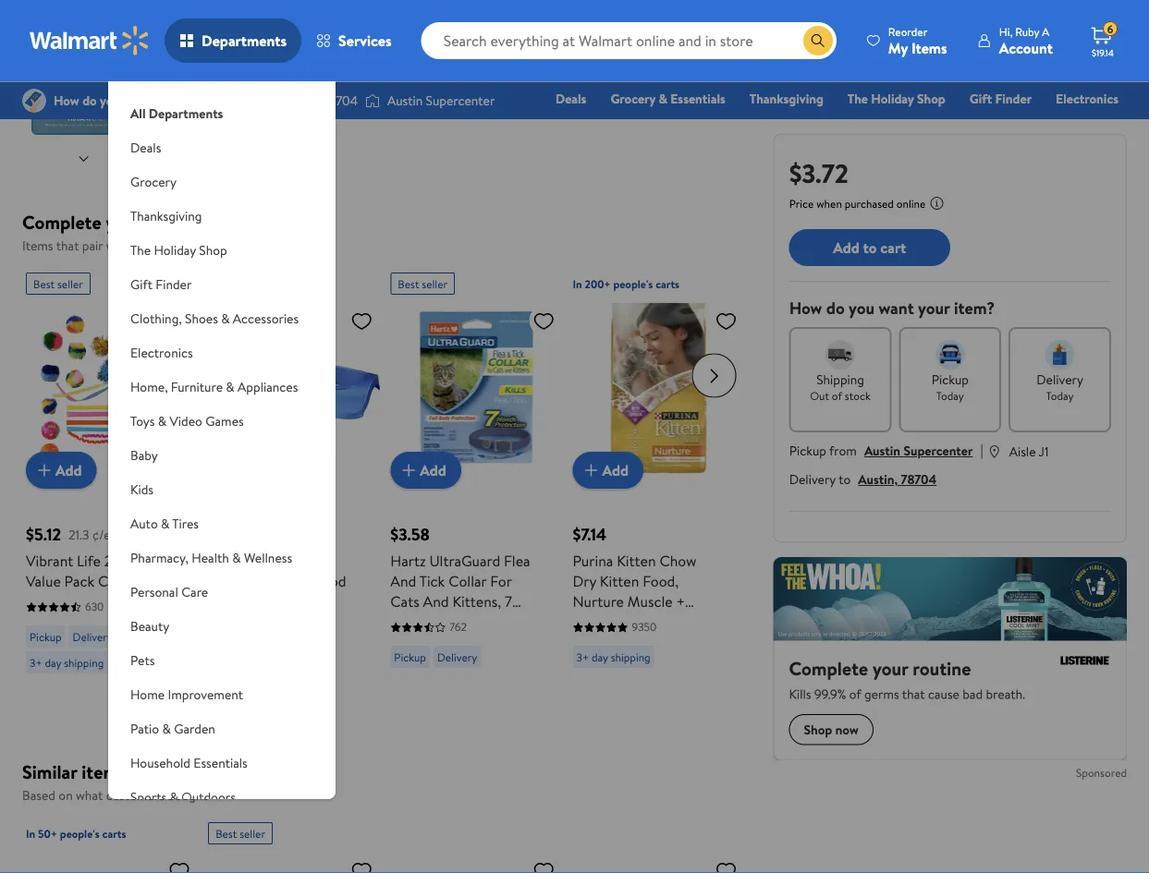 Task type: vqa. For each thing, say whether or not it's contained in the screenshot.
Celebration
no



Task type: locate. For each thing, give the bounding box(es) containing it.
services
[[338, 31, 392, 51]]

add to cart image up $3.58
[[398, 459, 420, 481]]

deals down all
[[130, 138, 161, 156]]

grocery inside dropdown button
[[130, 172, 177, 190]]

grocery for grocery & essentials
[[611, 90, 656, 108]]

1 vertical spatial gift finder
[[130, 275, 192, 293]]

7
[[505, 591, 512, 612]]

vibrant life 24 piece value pack cat toys image
[[26, 302, 198, 474]]

gift up clothing,
[[130, 275, 153, 293]]

your up well
[[106, 209, 141, 235]]

2 horizontal spatial best
[[398, 276, 419, 291]]

0 horizontal spatial cat
[[98, 571, 121, 591]]

0 horizontal spatial the
[[130, 241, 151, 259]]

0 vertical spatial deals
[[556, 90, 587, 108]]

1 horizontal spatial cat
[[287, 571, 310, 591]]

home up patio
[[130, 686, 165, 704]]

you for might
[[130, 759, 159, 785]]

do
[[826, 297, 845, 320]]

patio & garden button
[[108, 712, 336, 746]]

& inside 'dropdown button'
[[226, 378, 235, 396]]

the up the fashion link
[[848, 90, 868, 108]]

1 horizontal spatial items
[[911, 37, 947, 58]]

1 horizontal spatial holiday
[[871, 90, 914, 108]]

pickup down intent image for pickup
[[932, 371, 969, 389]]

0 vertical spatial in
[[573, 276, 582, 292]]

in for in 50+ people's carts
[[26, 826, 35, 842]]

well
[[106, 237, 128, 255]]

carts right 200+
[[656, 276, 680, 292]]

items inside reorder my items
[[911, 37, 947, 58]]

1 vertical spatial the holiday shop
[[130, 241, 227, 259]]

you right do
[[849, 297, 875, 320]]

shop inside 'the holiday shop' link
[[917, 90, 946, 108]]

finder inside dropdown button
[[156, 275, 192, 293]]

to inside 'button'
[[863, 237, 877, 258]]

1 horizontal spatial gift finder
[[970, 90, 1032, 108]]

0 horizontal spatial you
[[130, 759, 159, 785]]

thanksgiving up home link
[[750, 90, 824, 108]]

patio
[[130, 720, 159, 738]]

0 vertical spatial to
[[863, 237, 877, 258]]

2 add button from the left
[[390, 452, 461, 489]]

hartz ultraguard flea and tick collar for cats and kittens, 7 months protection, 1ct image
[[390, 302, 562, 474]]

0 horizontal spatial thanksgiving
[[130, 207, 202, 225]]

0 horizontal spatial today
[[936, 388, 964, 404]]

0 vertical spatial carts
[[656, 276, 680, 292]]

1 horizontal spatial finder
[[995, 90, 1032, 108]]

0 vertical spatial essentials
[[671, 90, 726, 108]]

pharmacy, health & wellness
[[130, 549, 292, 567]]

account
[[999, 37, 1053, 58]]

0 vertical spatial gift finder
[[970, 90, 1032, 108]]

sports
[[130, 788, 167, 806]]

0 vertical spatial toys
[[130, 412, 155, 430]]

essentials down patio & garden dropdown button
[[194, 754, 248, 772]]

1 vertical spatial carts
[[102, 826, 126, 842]]

0 horizontal spatial deals
[[130, 138, 161, 156]]

electronics inside the electronics toy shop
[[1056, 90, 1119, 108]]

1 horizontal spatial thanksgiving
[[750, 90, 824, 108]]

0 horizontal spatial items
[[22, 237, 53, 255]]

pickup inside pickup from austin supercenter |
[[789, 442, 826, 460]]

add to cart image up $5.12
[[33, 459, 55, 481]]

today down intent image for delivery
[[1046, 388, 1074, 404]]

today inside delivery today
[[1046, 388, 1074, 404]]

online
[[897, 196, 926, 212]]

grocery down walmart site-wide search field
[[611, 90, 656, 108]]

1 horizontal spatial grocery
[[611, 90, 656, 108]]

items inside the complete your purchase items that pair well together
[[22, 237, 53, 255]]

vibrant life solid nylon adjustable dog collar, red, small image
[[573, 852, 745, 874]]

add to favorites list, van ness plastic lightweight cat food double dish, blue, small image
[[351, 309, 373, 332]]

deals down search search box
[[556, 90, 587, 108]]

shop
[[917, 90, 946, 108], [728, 116, 757, 134], [199, 241, 227, 259]]

sports & outdoors button
[[108, 780, 336, 814]]

shop inside the electronics toy shop
[[728, 116, 757, 134]]

pets
[[130, 651, 155, 669]]

home inside home link
[[781, 116, 815, 134]]

grocery button
[[108, 165, 336, 199]]

shop for the holiday shop dropdown button
[[199, 241, 227, 259]]

in left 50+
[[26, 826, 35, 842]]

kitten left chow
[[617, 551, 656, 571]]

supercenter
[[904, 442, 973, 460]]

product group
[[26, 265, 198, 701], [208, 265, 380, 701], [390, 265, 562, 701], [573, 265, 745, 701], [26, 815, 198, 874], [208, 815, 380, 874]]

1 horizontal spatial your
[[918, 297, 950, 320]]

and right cats
[[423, 591, 449, 612]]

add button for $3.58
[[390, 452, 461, 489]]

the right well
[[130, 241, 151, 259]]

gift finder inside dropdown button
[[130, 275, 192, 293]]

1 horizontal spatial day
[[592, 649, 608, 665]]

1 vertical spatial home
[[130, 686, 165, 704]]

shop right toy
[[728, 116, 757, 134]]

0 horizontal spatial best seller
[[33, 276, 83, 291]]

1 vertical spatial finder
[[156, 275, 192, 293]]

your
[[106, 209, 141, 235], [918, 297, 950, 320]]

1 horizontal spatial people's
[[613, 276, 653, 292]]

1 horizontal spatial electronics
[[1056, 90, 1119, 108]]

& right furniture
[[226, 378, 235, 396]]

1 vertical spatial holiday
[[154, 241, 196, 259]]

complete
[[22, 209, 101, 235]]

delivery down from
[[789, 471, 836, 489]]

legal information image
[[929, 196, 944, 211]]

pickup left from
[[789, 442, 826, 460]]

items right my
[[911, 37, 947, 58]]

& left tires
[[161, 514, 170, 533]]

your right want
[[918, 297, 950, 320]]

add up $7.14
[[602, 460, 629, 480]]

items left that
[[22, 237, 53, 255]]

finder up add to favorites list, vibrant life 24 piece value pack cat toys image
[[156, 275, 192, 293]]

deals for the deals link
[[556, 90, 587, 108]]

the holiday shop down purchase
[[130, 241, 227, 259]]

protection,
[[442, 612, 514, 632]]

6
[[1107, 21, 1113, 37]]

purchased
[[845, 196, 894, 212]]

pickup down value on the bottom of page
[[30, 629, 62, 644]]

1 horizontal spatial to
[[863, 237, 877, 258]]

thanksgiving up together
[[130, 207, 202, 225]]

1 vertical spatial toys
[[124, 571, 152, 591]]

the holiday shop for the holiday shop dropdown button
[[130, 241, 227, 259]]

1 vertical spatial essentials
[[194, 754, 248, 772]]

1 cat from the left
[[98, 571, 121, 591]]

wellness
[[244, 549, 292, 567]]

might
[[164, 759, 211, 785]]

0 horizontal spatial carts
[[102, 826, 126, 842]]

to left cart at the right top of the page
[[863, 237, 877, 258]]

1 add button from the left
[[26, 452, 97, 489]]

add to favorites list, vibrant life 24 piece value pack cat toys image
[[168, 309, 190, 332]]

1 vertical spatial in
[[26, 826, 35, 842]]

tick
[[419, 571, 445, 591]]

brain
[[573, 612, 606, 632]]

reorder
[[888, 24, 928, 39]]

you up the sports
[[130, 759, 159, 785]]

holiday for the holiday shop dropdown button
[[154, 241, 196, 259]]

0 vertical spatial people's
[[613, 276, 653, 292]]

0 horizontal spatial 3+ day shipping
[[30, 655, 104, 670]]

product group containing best seller
[[208, 815, 380, 874]]

0 vertical spatial you
[[849, 297, 875, 320]]

thanksgiving
[[750, 90, 824, 108], [130, 207, 202, 225]]

3+ day shipping down 630
[[30, 655, 104, 670]]

holiday down purchase
[[154, 241, 196, 259]]

pickup from austin supercenter |
[[789, 440, 983, 460]]

1 vertical spatial the
[[130, 241, 151, 259]]

1 vertical spatial electronics
[[130, 343, 193, 361]]

holiday inside dropdown button
[[154, 241, 196, 259]]

2 vertical spatial shop
[[199, 241, 227, 259]]

baby button
[[108, 438, 336, 472]]

1 horizontal spatial essentials
[[671, 90, 726, 108]]

holiday up fashion
[[871, 90, 914, 108]]

0 horizontal spatial to
[[839, 471, 851, 489]]

purina
[[573, 551, 613, 571]]

aisle
[[1009, 442, 1036, 460]]

the inside dropdown button
[[130, 241, 151, 259]]

intent image for pickup image
[[935, 340, 965, 370]]

and left tick
[[390, 571, 416, 591]]

departments up all departments link
[[202, 31, 287, 51]]

1 vertical spatial items
[[22, 237, 53, 255]]

day down value on the bottom of page
[[45, 655, 61, 670]]

austin,
[[858, 471, 898, 489]]

hi, ruby a account
[[999, 24, 1053, 58]]

cat
[[98, 571, 121, 591], [287, 571, 310, 591]]

3+ day shipping down brain
[[576, 649, 651, 665]]

gift up one
[[970, 90, 992, 108]]

fashion
[[839, 116, 882, 134]]

you for want
[[849, 297, 875, 320]]

today for delivery
[[1046, 388, 1074, 404]]

electronics up walmart+
[[1056, 90, 1119, 108]]

shipping down 9350
[[611, 649, 651, 665]]

deals button
[[108, 130, 336, 165]]

shop for 'the holiday shop' link
[[917, 90, 946, 108]]

gift inside dropdown button
[[130, 275, 153, 293]]

add to favorites list, vibrant life jungle floral adjustable dog collar, green, medium image
[[533, 859, 555, 874]]

life
[[77, 551, 101, 571]]

gift finder up one debit
[[970, 90, 1032, 108]]

household
[[130, 754, 190, 772]]

0 vertical spatial electronics
[[1056, 90, 1119, 108]]

1 today from the left
[[936, 388, 964, 404]]

2 horizontal spatial shop
[[917, 90, 946, 108]]

0 horizontal spatial your
[[106, 209, 141, 235]]

people's for 50+
[[60, 826, 100, 842]]

games
[[205, 412, 244, 430]]

home, furniture & appliances button
[[108, 370, 336, 404]]

holiday
[[871, 90, 914, 108], [154, 241, 196, 259]]

0 vertical spatial finder
[[995, 90, 1032, 108]]

add button up 21.3
[[26, 452, 97, 489]]

thanksgiving inside dropdown button
[[130, 207, 202, 225]]

2 add to cart image from the left
[[398, 459, 420, 481]]

add to favorites list, purina kitten chow dry kitten food, nurture muscle + brain development, 3.15 lb. bag image
[[715, 309, 737, 332]]

next slide for complete your purchase list image
[[692, 354, 737, 398]]

austin, 78704 button
[[858, 471, 937, 489]]

0 vertical spatial grocery
[[611, 90, 656, 108]]

the holiday shop up registry "link"
[[848, 90, 946, 108]]

toys up baby
[[130, 412, 155, 430]]

deals
[[556, 90, 587, 108], [130, 138, 161, 156]]

3.15
[[573, 632, 595, 652]]

home improvement button
[[108, 678, 336, 712]]

cat up 630
[[98, 571, 121, 591]]

0 horizontal spatial seller
[[57, 276, 83, 291]]

add up $3.58
[[420, 460, 446, 480]]

0 horizontal spatial finder
[[156, 275, 192, 293]]

1 horizontal spatial you
[[849, 297, 875, 320]]

electronics for electronics toy shop
[[1056, 90, 1119, 108]]

furniture
[[171, 378, 223, 396]]

you inside similar items you might like based on what customers bought
[[130, 759, 159, 785]]

to down from
[[839, 471, 851, 489]]

months
[[390, 612, 439, 632]]

home
[[781, 116, 815, 134], [130, 686, 165, 704]]

finder up one debit
[[995, 90, 1032, 108]]

1 vertical spatial to
[[839, 471, 851, 489]]

how
[[789, 297, 822, 320]]

shipping down 630
[[64, 655, 104, 670]]

stock
[[845, 388, 871, 404]]

gift finder button
[[108, 267, 336, 301]]

1 horizontal spatial deals
[[556, 90, 587, 108]]

0 horizontal spatial people's
[[60, 826, 100, 842]]

cat inside van ness plastic lightweight cat food double dish, blue, small
[[287, 571, 310, 591]]

kids
[[130, 480, 153, 498]]

vibrant life polyester sushi break-away cat collar, blue - image 5 of 6 image
[[31, 27, 140, 135]]

3 add button from the left
[[573, 452, 644, 489]]

electronics inside electronics dropdown button
[[130, 343, 193, 361]]

deals inside dropdown button
[[130, 138, 161, 156]]

shop inside the holiday shop dropdown button
[[199, 241, 227, 259]]

today inside pickup today
[[936, 388, 964, 404]]

1 vertical spatial deals
[[130, 138, 161, 156]]

1 horizontal spatial best
[[216, 826, 237, 841]]

2 horizontal spatial add button
[[573, 452, 644, 489]]

0 horizontal spatial in
[[26, 826, 35, 842]]

0 vertical spatial the holiday shop
[[848, 90, 946, 108]]

1 vertical spatial your
[[918, 297, 950, 320]]

0 horizontal spatial add to cart image
[[33, 459, 55, 481]]

0 vertical spatial shop
[[917, 90, 946, 108]]

grocery for grocery
[[130, 172, 177, 190]]

2 today from the left
[[1046, 388, 1074, 404]]

|
[[980, 440, 983, 460]]

in 50+ people's carts
[[26, 826, 126, 842]]

add to cart image
[[33, 459, 55, 481], [398, 459, 420, 481]]

1 vertical spatial shop
[[728, 116, 757, 134]]

add for $5.12
[[55, 460, 82, 480]]

items
[[82, 759, 126, 785]]

departments right all
[[149, 104, 223, 122]]

1 horizontal spatial the
[[848, 90, 868, 108]]

630
[[85, 599, 104, 614]]

pet champion dog collar small pink, 1.0 ct image
[[208, 852, 380, 874]]

add down price when purchased online
[[833, 237, 860, 258]]

nurture
[[573, 591, 624, 612]]

3+ down value on the bottom of page
[[30, 655, 42, 670]]

& right shoes
[[221, 309, 230, 327]]

0 vertical spatial home
[[781, 116, 815, 134]]

today for pickup
[[936, 388, 964, 404]]

in left 200+
[[573, 276, 582, 292]]

departments button
[[165, 18, 301, 63]]

lb.
[[599, 632, 613, 652]]

add button for $7.14
[[573, 452, 644, 489]]

1 horizontal spatial home
[[781, 116, 815, 134]]

carts up 'vibrant life solid nylon adjustable dog collar, blue, x-small' image
[[102, 826, 126, 842]]

toy shop link
[[698, 115, 765, 135]]

Walmart Site-Wide search field
[[421, 22, 837, 59]]

¢/ea
[[92, 525, 117, 543]]

1 vertical spatial grocery
[[130, 172, 177, 190]]

add button up $3.58
[[390, 452, 461, 489]]

vibrant life solid nylon adjustable dog collar, blue, x-small image
[[26, 852, 198, 874]]

2 cat from the left
[[287, 571, 310, 591]]

toys down pharmacy, in the bottom of the page
[[124, 571, 152, 591]]

next image image
[[76, 152, 91, 166]]

pharmacy, health & wellness button
[[108, 541, 336, 575]]

based
[[22, 787, 55, 805]]

1 add to cart image from the left
[[33, 459, 55, 481]]

1 horizontal spatial and
[[423, 591, 449, 612]]

what
[[76, 787, 103, 805]]

personal care
[[130, 583, 208, 601]]

0 horizontal spatial add button
[[26, 452, 97, 489]]

electronics down clothing,
[[130, 343, 193, 361]]

3+ left lb.
[[576, 649, 589, 665]]

shop up registry "link"
[[917, 90, 946, 108]]

day left bag
[[592, 649, 608, 665]]

hi,
[[999, 24, 1013, 39]]

0 horizontal spatial essentials
[[194, 754, 248, 772]]

0 vertical spatial departments
[[202, 31, 287, 51]]

& left video
[[158, 412, 167, 430]]

2 horizontal spatial seller
[[422, 276, 448, 291]]

the holiday shop inside dropdown button
[[130, 241, 227, 259]]

electronics toy shop
[[706, 90, 1119, 134]]

grocery
[[611, 90, 656, 108], [130, 172, 177, 190]]

1 horizontal spatial the holiday shop
[[848, 90, 946, 108]]

cat left food
[[287, 571, 310, 591]]

personal care button
[[108, 575, 336, 609]]

& right the sports
[[170, 788, 178, 806]]

the holiday shop
[[848, 90, 946, 108], [130, 241, 227, 259]]

home for home
[[781, 116, 815, 134]]

today down intent image for pickup
[[936, 388, 964, 404]]

1 vertical spatial you
[[130, 759, 159, 785]]

delivery
[[1037, 371, 1083, 389], [789, 471, 836, 489], [73, 629, 113, 644], [437, 649, 477, 665]]

1 vertical spatial people's
[[60, 826, 100, 842]]

762
[[450, 619, 467, 635]]

people's right 200+
[[613, 276, 653, 292]]

add up 21.3
[[55, 460, 82, 480]]

home down thanksgiving link in the top of the page
[[781, 116, 815, 134]]

0 vertical spatial holiday
[[871, 90, 914, 108]]

video
[[170, 412, 202, 430]]

1 vertical spatial departments
[[149, 104, 223, 122]]

add to favorites list, pet champion dog collar small pink, 1.0 ct image
[[351, 859, 373, 874]]

1 vertical spatial gift
[[130, 275, 153, 293]]

0 horizontal spatial holiday
[[154, 241, 196, 259]]

ruby
[[1015, 24, 1039, 39]]

0 vertical spatial items
[[911, 37, 947, 58]]

home inside home improvement 'dropdown button'
[[130, 686, 165, 704]]

grocery up purchase
[[130, 172, 177, 190]]

gift finder up clothing,
[[130, 275, 192, 293]]

household essentials
[[130, 754, 248, 772]]

0 horizontal spatial grocery
[[130, 172, 177, 190]]

1 horizontal spatial in
[[573, 276, 582, 292]]

delivery down 630
[[73, 629, 113, 644]]

0 vertical spatial your
[[106, 209, 141, 235]]

& down search search box
[[659, 90, 668, 108]]

shop down thanksgiving dropdown button
[[199, 241, 227, 259]]

people's right 50+
[[60, 826, 100, 842]]

1 vertical spatial thanksgiving
[[130, 207, 202, 225]]

health
[[192, 549, 229, 567]]

day
[[592, 649, 608, 665], [45, 655, 61, 670]]

best seller for $5.12
[[33, 276, 83, 291]]

0 horizontal spatial shop
[[199, 241, 227, 259]]

kitten right dry
[[600, 571, 639, 591]]

0 vertical spatial gift
[[970, 90, 992, 108]]

0 horizontal spatial home
[[130, 686, 165, 704]]

add to cart image for $5.12
[[33, 459, 55, 481]]

pair
[[82, 237, 103, 255]]

add button up $7.14
[[573, 452, 644, 489]]

essentials up toy
[[671, 90, 726, 108]]



Task type: describe. For each thing, give the bounding box(es) containing it.
finder for gift finder dropdown button
[[156, 275, 192, 293]]

cart
[[880, 237, 906, 258]]

walmart+ link
[[1055, 115, 1127, 135]]

purchase
[[146, 209, 218, 235]]

pack
[[64, 571, 94, 591]]

$7.14 purina kitten chow dry kitten food, nurture muscle + brain development, 3.15 lb. bag
[[573, 523, 700, 652]]

carts for in 50+ people's carts
[[102, 826, 126, 842]]

delivery today
[[1037, 371, 1083, 404]]

kittens,
[[452, 591, 501, 612]]

$3.72
[[789, 155, 849, 191]]

best seller for $3.58
[[398, 276, 448, 291]]

cat inside the $5.12 21.3 ¢/ea vibrant life 24 piece value pack cat toys
[[98, 571, 121, 591]]

that
[[56, 237, 79, 255]]

customers
[[106, 787, 164, 805]]

dry
[[573, 571, 596, 591]]

finder for the gift finder link
[[995, 90, 1032, 108]]

austin supercenter button
[[864, 442, 973, 460]]

seller for $3.58
[[422, 276, 448, 291]]

out
[[810, 388, 829, 404]]

price
[[789, 196, 814, 212]]

shoes
[[185, 309, 218, 327]]

add for $7.14
[[602, 460, 629, 480]]

a
[[1042, 24, 1049, 39]]

product group containing $5.12
[[26, 265, 198, 701]]

add to cart image for $3.58
[[398, 459, 420, 481]]

Search search field
[[421, 22, 837, 59]]

lightweight
[[208, 571, 284, 591]]

& right patio
[[162, 720, 171, 738]]

the holiday shop link
[[839, 89, 954, 109]]

product group containing $7.14
[[573, 265, 745, 701]]

improvement
[[168, 686, 243, 704]]

appliances
[[238, 378, 298, 396]]

gift for the gift finder link
[[970, 90, 992, 108]]

beauty button
[[108, 609, 336, 643]]

van ness plastic lightweight cat food double dish, blue, small
[[208, 551, 346, 632]]

for
[[490, 571, 512, 591]]

add for $3.58
[[420, 460, 446, 480]]

toy
[[706, 116, 725, 134]]

gift finder link
[[961, 89, 1040, 109]]

search icon image
[[811, 33, 825, 48]]

& inside dropdown button
[[161, 514, 170, 533]]

van
[[208, 551, 232, 571]]

intent image for shipping image
[[826, 340, 855, 370]]

add to cart image
[[580, 459, 602, 481]]

product group containing van ness plastic lightweight cat food double dish, blue, small
[[208, 265, 380, 701]]

bought
[[168, 787, 208, 805]]

& right van
[[232, 549, 241, 567]]

1 horizontal spatial shipping
[[611, 649, 651, 665]]

add button for $5.12
[[26, 452, 97, 489]]

0 horizontal spatial and
[[390, 571, 416, 591]]

add to favorites list, vibrant life solid nylon adjustable dog collar, blue, x-small image
[[168, 859, 190, 874]]

home for home improvement
[[130, 686, 165, 704]]

in for in 200+ people's carts
[[573, 276, 582, 292]]

24
[[104, 551, 121, 571]]

to for delivery
[[839, 471, 851, 489]]

personal
[[130, 583, 178, 601]]

item?
[[954, 297, 995, 320]]

dish,
[[258, 591, 290, 612]]

1 horizontal spatial best seller
[[216, 826, 265, 841]]

clothing,
[[130, 309, 182, 327]]

debit
[[1008, 116, 1039, 134]]

best for $3.58
[[398, 276, 419, 291]]

1 horizontal spatial 3+ day shipping
[[576, 649, 651, 665]]

thanksgiving for thanksgiving dropdown button
[[130, 207, 202, 225]]

one debit link
[[969, 115, 1048, 135]]

bag
[[617, 632, 641, 652]]

all departments link
[[108, 81, 336, 130]]

holiday for 'the holiday shop' link
[[871, 90, 914, 108]]

toys inside dropdown button
[[130, 412, 155, 430]]

cats
[[390, 591, 419, 612]]

to for add
[[863, 237, 877, 258]]

blue,
[[293, 591, 325, 612]]

garden
[[174, 720, 215, 738]]

all
[[130, 104, 146, 122]]

1 horizontal spatial seller
[[240, 826, 265, 841]]

pickup down months
[[394, 649, 426, 665]]

essentials inside dropdown button
[[194, 754, 248, 772]]

muscle
[[628, 591, 673, 612]]

gift finder for gift finder dropdown button
[[130, 275, 192, 293]]

home improvement
[[130, 686, 243, 704]]

pickup today
[[932, 371, 969, 404]]

care
[[181, 583, 208, 601]]

complete your purchase items that pair well together
[[22, 209, 218, 255]]

walmart image
[[30, 26, 150, 55]]

all departments
[[130, 104, 223, 122]]

small
[[208, 612, 242, 632]]

your inside the complete your purchase items that pair well together
[[106, 209, 141, 235]]

departments inside all departments link
[[149, 104, 223, 122]]

the for the holiday shop dropdown button
[[130, 241, 151, 259]]

+
[[676, 591, 685, 612]]

in 200+ people's carts
[[573, 276, 680, 292]]

aisle j1
[[1009, 442, 1049, 460]]

0 horizontal spatial day
[[45, 655, 61, 670]]

gift finder for the gift finder link
[[970, 90, 1032, 108]]

price when purchased online
[[789, 196, 926, 212]]

0 horizontal spatial 3+
[[30, 655, 42, 670]]

add to favorites list, hartz ultraguard flea and tick collar for cats and kittens, 7 months protection, 1ct image
[[533, 309, 555, 332]]

78704
[[901, 471, 937, 489]]

carts for in 200+ people's carts
[[656, 276, 680, 292]]

seller for $5.12
[[57, 276, 83, 291]]

toys inside the $5.12 21.3 ¢/ea vibrant life 24 piece value pack cat toys
[[124, 571, 152, 591]]

product group containing in 50+ people's carts
[[26, 815, 198, 874]]

tires
[[172, 514, 199, 533]]

toys & video games button
[[108, 404, 336, 438]]

hartz
[[390, 551, 426, 571]]

the holiday shop for 'the holiday shop' link
[[848, 90, 946, 108]]

product group containing $3.58
[[390, 265, 562, 701]]

registry link
[[897, 115, 961, 135]]

1 horizontal spatial 3+
[[576, 649, 589, 665]]

add to cart button
[[789, 229, 950, 266]]

intent image for delivery image
[[1045, 340, 1075, 370]]

departments inside departments dropdown button
[[202, 31, 287, 51]]

add to favorites list, vibrant life solid nylon adjustable dog collar, red, small image
[[715, 859, 737, 874]]

deals for deals dropdown button
[[130, 138, 161, 156]]

purina kitten chow dry kitten food, nurture muscle + brain development, 3.15 lb. bag image
[[573, 302, 745, 474]]

add inside 'button'
[[833, 237, 860, 258]]

reorder my items
[[888, 24, 947, 58]]

development,
[[609, 612, 700, 632]]

thanksgiving for thanksgiving link in the top of the page
[[750, 90, 824, 108]]

thanksgiving link
[[741, 89, 832, 109]]

van ness plastic lightweight cat food double dish, blue, small image
[[208, 302, 380, 474]]

$5.12 21.3 ¢/ea vibrant life 24 piece value pack cat toys
[[26, 523, 159, 591]]

delivery down intent image for delivery
[[1037, 371, 1083, 389]]

50+
[[38, 826, 57, 842]]

best for $5.12
[[33, 276, 55, 291]]

$5.12
[[26, 523, 61, 546]]

kids button
[[108, 472, 336, 507]]

value
[[26, 571, 61, 591]]

0 horizontal spatial shipping
[[64, 655, 104, 670]]

together
[[131, 237, 181, 255]]

$3.58 hartz ultraguard flea and tick collar for cats and kittens, 7 months protection, 1ct
[[390, 523, 530, 652]]

thanksgiving button
[[108, 199, 336, 233]]

sponsored
[[1076, 765, 1127, 781]]

electronics for electronics
[[130, 343, 193, 361]]

the for 'the holiday shop' link
[[848, 90, 868, 108]]

gift for gift finder dropdown button
[[130, 275, 153, 293]]

clothing, shoes & accessories button
[[108, 301, 336, 336]]

people's for 200+
[[613, 276, 653, 292]]

delivery down 762
[[437, 649, 477, 665]]

home link
[[773, 115, 823, 135]]

outdoors
[[181, 788, 236, 806]]

vibrant life jungle floral adjustable dog collar, green, medium image
[[390, 852, 562, 874]]

deals link
[[547, 89, 595, 109]]

flea
[[504, 551, 530, 571]]

accessories
[[233, 309, 299, 327]]

similar
[[22, 759, 77, 785]]

sports & outdoors
[[130, 788, 236, 806]]



